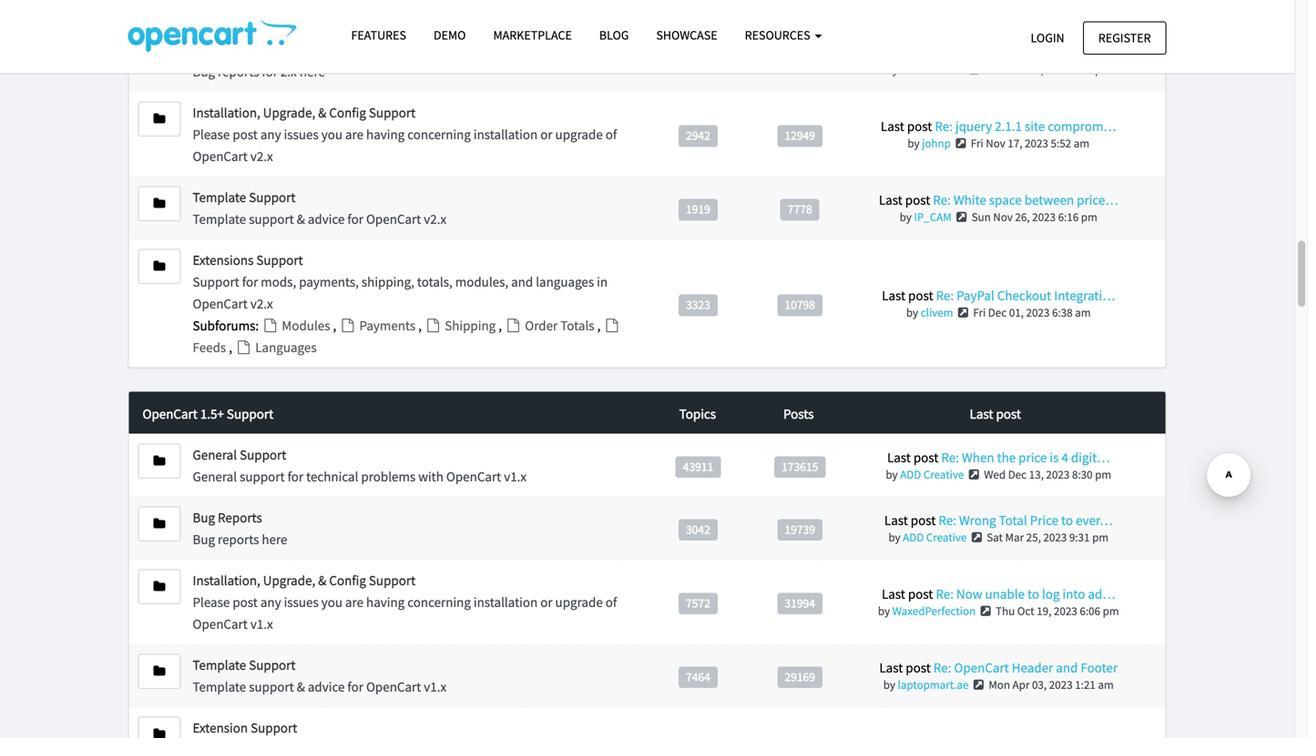 Task type: describe. For each thing, give the bounding box(es) containing it.
v1.x inside installation, upgrade, & config support please post any issues you are having concerning installation or upgrade of opencart v1.x
[[250, 616, 273, 633]]

support inside template support template support & advice for opencart v2.x
[[249, 189, 296, 206]]

2023 for and
[[1049, 678, 1073, 693]]

support inside installation, upgrade, & config support please post any issues you are having concerning installation or upgrade of opencart v1.x
[[369, 572, 416, 589]]

issues for v1.x
[[284, 594, 319, 611]]

ever…
[[1076, 512, 1113, 529]]

advice for v1.x
[[308, 679, 345, 696]]

are for v1.x
[[345, 594, 364, 611]]

thu oct 19, 2023 6:06 pm
[[996, 604, 1119, 619]]

post for last post
[[996, 405, 1021, 423]]

opencart inside template support template support & advice for opencart v2.x
[[366, 211, 421, 228]]

subforums:
[[193, 317, 259, 335]]

0 vertical spatial by add creative
[[886, 62, 964, 77]]

2023 down 'produst'
[[1046, 62, 1070, 77]]

view the latest post image for jquery
[[953, 138, 969, 150]]

modules
[[279, 317, 333, 335]]

mon dec 11, 2023 9:04 pm
[[984, 62, 1111, 77]]

ip_cam
[[914, 210, 952, 225]]

view the latest post image for when
[[966, 469, 982, 481]]

v2.x up the marketplace
[[504, 0, 527, 17]]

are for v2.x
[[345, 126, 364, 143]]

view the latest post image down cannot
[[967, 64, 982, 76]]

installation, upgrade, & config support link for v2.x
[[193, 104, 416, 121]]

modules,
[[455, 273, 508, 291]]

17,
[[1008, 136, 1023, 151]]

reports for for
[[218, 63, 259, 80]]

opencart inside extensions support support for mods, payments, shipping, totals, modules, and languages in opencart v2.x
[[193, 295, 248, 313]]

re: for re: white space between price…
[[933, 191, 951, 209]]

blog
[[599, 27, 629, 43]]

you for v2.x
[[321, 126, 343, 143]]

re: when the price is 4 digit… link
[[941, 449, 1110, 466]]

by for last post re: opencart header and footer
[[883, 678, 895, 693]]

fri for paypal
[[973, 305, 986, 320]]

view the latest post image for paypal
[[956, 307, 971, 319]]

general support image
[[154, 455, 165, 468]]

post for last post re: paypal checkout integrati…
[[908, 287, 933, 304]]

3042
[[686, 522, 710, 538]]

pm down pic…
[[1095, 62, 1111, 77]]

login link
[[1015, 21, 1080, 55]]

01,
[[1009, 305, 1024, 320]]

last for last post re: white space between price…
[[879, 191, 903, 209]]

re: for re: paypal checkout integrati…
[[936, 287, 954, 304]]

opencart 1.5+ support link
[[143, 403, 647, 425]]

6:06
[[1080, 604, 1100, 619]]

bug reports image
[[154, 518, 165, 531]]

0 vertical spatial add creative link
[[900, 62, 964, 77]]

post for last post re: now unable to log into ad…
[[908, 586, 933, 603]]

19739
[[785, 522, 815, 538]]

26,
[[1015, 210, 1030, 225]]

opencart inside the 'general support general support for technical problems with opencart v1.x'
[[446, 468, 501, 485]]

register
[[1098, 30, 1151, 46]]

template support link for template support template support & advice for opencart v2.x
[[193, 189, 296, 206]]

reports for here
[[218, 531, 259, 548]]

pic…
[[1086, 44, 1116, 61]]

add for last post re: when the price is 4 digit…
[[900, 467, 921, 482]]

pm for re: white space between price…
[[1081, 210, 1098, 225]]

config for v1.x
[[329, 572, 366, 589]]

& inside template support template support & advice for opencart v1.x
[[297, 679, 305, 696]]

marketplace link
[[480, 19, 586, 51]]

, left order
[[499, 317, 505, 335]]

support for template support template support & advice for opencart v1.x
[[249, 679, 294, 696]]

file o image for order totals
[[505, 319, 522, 333]]

installation, for installation, upgrade, & config support please post any issues you are having concerning installation or upgrade of opencart v1.x
[[193, 572, 260, 589]]

2023 for to
[[1054, 604, 1077, 619]]

by for last post re: white space between price…
[[900, 210, 912, 225]]

pm for re: now unable to log into ad…
[[1103, 604, 1119, 619]]

last for last post re: opencart header and footer
[[879, 659, 903, 677]]

post for last post re: white space between price…
[[905, 191, 930, 209]]

fri dec 01, 2023 6:38 am
[[973, 305, 1091, 320]]

last post re: white space between price…
[[879, 191, 1118, 209]]

paypal
[[957, 287, 995, 304]]

am for re: jquery 2.1.1 site comprom…
[[1074, 136, 1090, 151]]

add creative link for re: when the price is 4 digit…
[[900, 467, 964, 482]]

v2.x inside extensions support support for mods, payments, shipping, totals, modules, and languages in opencart v2.x
[[250, 295, 273, 313]]

or for please post any issues you are having concerning installation or upgrade of opencart v1.x
[[540, 594, 553, 611]]

payments
[[357, 317, 418, 335]]

now
[[956, 586, 982, 603]]

you for v1.x
[[321, 594, 343, 611]]

footer
[[1081, 659, 1118, 677]]

login
[[1031, 30, 1065, 46]]

by laptopmart.ae
[[883, 678, 969, 693]]

2023 for integrati…
[[1026, 305, 1050, 320]]

support inside the 'general support general support for technical problems with opencart v1.x'
[[240, 446, 286, 464]]

support for template support template support & advice for opencart v2.x
[[249, 211, 294, 228]]

& inside installation, upgrade, & config support please post any issues you are having concerning installation or upgrade of opencart v1.x
[[318, 572, 326, 589]]

support for general support general support for technical problems with opencart v1.x
[[240, 468, 285, 485]]

reports for for
[[218, 41, 262, 58]]

sun nov 26, 2023 6:16 pm
[[972, 210, 1098, 225]]

3 general from the top
[[193, 468, 237, 485]]

showcase link
[[643, 19, 731, 51]]

last for last post re: now unable to log into ad…
[[882, 586, 905, 603]]

7464
[[686, 670, 710, 685]]

re: cannot delete produst pic…
[[935, 44, 1116, 61]]

feeds link
[[193, 317, 621, 356]]

issues for v2.x
[[284, 126, 319, 143]]

sat mar 25, 2023 9:31 pm
[[987, 530, 1109, 545]]

template support image for template support & advice for opencart v1.x
[[154, 665, 165, 678]]

4
[[1062, 449, 1068, 466]]

template support link for template support template support & advice for opencart v1.x
[[193, 657, 296, 674]]

johnp
[[922, 136, 951, 151]]

re: white space between price… link
[[933, 191, 1118, 209]]

173615
[[782, 459, 818, 475]]

total
[[999, 512, 1027, 529]]

bug reports bug reports for 2.x here
[[193, 41, 325, 80]]

support inside template support template support & advice for opencart v1.x
[[249, 657, 296, 674]]

with inside the 'general support general support for technical problems with opencart v1.x'
[[418, 468, 444, 485]]

last for last post
[[970, 405, 993, 423]]

pm for re: wrong total price to ever…
[[1092, 530, 1109, 545]]

8:30
[[1072, 467, 1093, 482]]

installation, upgrade, & config support image for please post any issues you are having concerning installation or upgrade of opencart v1.x
[[154, 581, 165, 593]]

2023 for site
[[1025, 136, 1048, 151]]

register link
[[1083, 21, 1167, 55]]

by for last post re: wrong total price to ever…
[[889, 530, 901, 545]]

extension support image
[[154, 728, 165, 739]]

reports for here
[[218, 509, 262, 526]]

languages link
[[235, 339, 317, 356]]

totals,
[[417, 273, 453, 291]]

1 horizontal spatial and
[[1056, 659, 1078, 677]]

43911
[[683, 459, 713, 475]]

installation, upgrade, & config support image for please post any issues you are having concerning installation or upgrade of opencart v2.x
[[154, 113, 165, 125]]

by for last post re: jquery 2.1.1 site comprom…
[[908, 136, 920, 151]]

of for please post any issues you are having concerning installation or upgrade of opencart v1.x
[[606, 594, 617, 611]]

13,
[[1029, 467, 1044, 482]]

marketplace
[[493, 27, 572, 43]]

v2.x inside template support template support & advice for opencart v2.x
[[424, 211, 447, 228]]

last post
[[970, 405, 1021, 423]]

4 template from the top
[[193, 679, 246, 696]]

last post re: paypal checkout integrati…
[[882, 287, 1115, 304]]

extension support
[[193, 720, 297, 737]]

for inside template support template support & advice for opencart v2.x
[[347, 211, 363, 228]]

last post re: wrong total price to ever…
[[884, 512, 1113, 529]]

am for re: opencart header and footer
[[1098, 678, 1114, 693]]

1 problems from the top
[[361, 0, 416, 17]]

v2.x inside installation, upgrade, & config support please post any issues you are having concerning installation or upgrade of opencart v2.x
[[250, 148, 273, 165]]

jquery
[[956, 118, 992, 135]]

0 vertical spatial dec
[[1008, 62, 1027, 77]]

installation, upgrade, & config support please post any issues you are having concerning installation or upgrade of opencart v2.x
[[193, 104, 617, 165]]

installation for please post any issues you are having concerning installation or upgrade of opencart v2.x
[[474, 126, 538, 143]]

support inside installation, upgrade, & config support please post any issues you are having concerning installation or upgrade of opencart v2.x
[[369, 104, 416, 121]]

order totals
[[522, 317, 597, 335]]

price…
[[1077, 191, 1118, 209]]

features
[[351, 27, 406, 43]]

3 template from the top
[[193, 657, 246, 674]]

header
[[1012, 659, 1053, 677]]

topics
[[679, 405, 716, 423]]

pm for re: when the price is 4 digit…
[[1095, 467, 1111, 482]]

unable
[[985, 586, 1025, 603]]

31994
[[785, 596, 815, 611]]

resources
[[745, 27, 813, 43]]

bug reports link for bug reports bug reports here
[[193, 509, 262, 526]]

upgrade for please post any issues you are having concerning installation or upgrade of opencart v1.x
[[555, 594, 603, 611]]

by for last post re: when the price is 4 digit…
[[886, 467, 898, 482]]

file o image for payments
[[339, 319, 357, 333]]

config for v2.x
[[329, 104, 366, 121]]

re: jquery 2.1.1 site comprom… link
[[935, 118, 1116, 135]]

v1.x inside the 'general support general support for technical problems with opencart v1.x'
[[504, 468, 527, 485]]

post for last post re: opencart header and footer
[[906, 659, 931, 677]]

space
[[989, 191, 1022, 209]]

1:21
[[1075, 678, 1096, 693]]

cannot
[[956, 44, 997, 61]]

price
[[1019, 449, 1047, 466]]

integrati…
[[1054, 287, 1115, 304]]

, right totals
[[597, 317, 603, 335]]

please for please post any issues you are having concerning installation or upgrade of opencart v1.x
[[193, 594, 230, 611]]

blog link
[[586, 19, 643, 51]]

clivem
[[921, 305, 953, 320]]

re: left cannot
[[935, 44, 953, 61]]

by johnp
[[908, 136, 951, 151]]

re: for re: jquery 2.1.1 site comprom…
[[935, 118, 953, 135]]

having for v1.x
[[366, 594, 405, 611]]

between
[[1025, 191, 1074, 209]]

file o image for shipping
[[424, 319, 442, 333]]

concerning for v2.x
[[407, 126, 471, 143]]

template support template support & advice for opencart v1.x
[[193, 657, 447, 696]]

concerning for v1.x
[[407, 594, 471, 611]]

technical inside the 'general support general support for technical problems with opencart v1.x'
[[306, 468, 358, 485]]



Task type: vqa. For each thing, say whether or not it's contained in the screenshot.
5:26 at the bottom of page
no



Task type: locate. For each thing, give the bounding box(es) containing it.
last for last post re: paypal checkout integrati…
[[882, 287, 906, 304]]

by add creative down when
[[886, 467, 964, 482]]

add for last post re: wrong total price to ever…
[[903, 530, 924, 545]]

2 horizontal spatial file o image
[[424, 319, 442, 333]]

general down "1.5+"
[[193, 446, 237, 464]]

2 reports from the top
[[218, 531, 259, 548]]

sat
[[987, 530, 1003, 545]]

2 file o image from the left
[[505, 319, 522, 333]]

to left log at the right of the page
[[1028, 586, 1039, 603]]

2 vertical spatial view the latest post image
[[978, 606, 993, 618]]

v2.x
[[504, 0, 527, 17], [250, 148, 273, 165], [424, 211, 447, 228], [250, 295, 273, 313]]

last for last post re: when the price is 4 digit…
[[887, 449, 911, 466]]

2 upgrade from the top
[[555, 594, 603, 611]]

by add creative for re: when the price is 4 digit…
[[886, 467, 964, 482]]

post up by johnp
[[907, 118, 932, 135]]

2 horizontal spatial file o image
[[603, 319, 621, 333]]

general for general support for technical problems with opencart v2.x
[[193, 0, 237, 17]]

0 horizontal spatial and
[[511, 273, 533, 291]]

or
[[540, 126, 553, 143], [540, 594, 553, 611]]

and inside extensions support support for mods, payments, shipping, totals, modules, and languages in opencart v2.x
[[511, 273, 533, 291]]

v2.x up totals,
[[424, 211, 447, 228]]

0 vertical spatial upgrade,
[[263, 104, 315, 121]]

creative for re: when the price is 4 digit…
[[924, 467, 964, 482]]

add creative link for re: wrong total price to ever…
[[903, 530, 967, 545]]

any inside installation, upgrade, & config support please post any issues you are having concerning installation or upgrade of opencart v1.x
[[260, 594, 281, 611]]

apr
[[1013, 678, 1030, 693]]

dec down "last post re: paypal checkout integrati…"
[[988, 305, 1007, 320]]

having
[[366, 126, 405, 143], [366, 594, 405, 611]]

1 vertical spatial general
[[193, 446, 237, 464]]

7778
[[788, 202, 812, 217]]

29169
[[785, 670, 815, 685]]

1 installation from the top
[[474, 126, 538, 143]]

mon for mon apr 03, 2023 1:21 am
[[989, 678, 1010, 693]]

installation, upgrade, & config support please post any issues you are having concerning installation or upgrade of opencart v1.x
[[193, 572, 617, 633]]

1 vertical spatial config
[[329, 572, 366, 589]]

you up template support template support & advice for opencart v1.x
[[321, 594, 343, 611]]

please
[[193, 126, 230, 143], [193, 594, 230, 611]]

for inside the 'general support general support for technical problems with opencart v1.x'
[[287, 468, 303, 485]]

template support image up the extensions support icon
[[154, 197, 165, 210]]

installation
[[474, 126, 538, 143], [474, 594, 538, 611]]

problems inside the 'general support general support for technical problems with opencart v1.x'
[[361, 468, 416, 485]]

2 template from the top
[[193, 211, 246, 228]]

2 having from the top
[[366, 594, 405, 611]]

add creative link down when
[[900, 467, 964, 482]]

view the latest post image down last post re: opencart header and footer
[[971, 680, 986, 691]]

installation, down bug reports bug reports here
[[193, 572, 260, 589]]

1 config from the top
[[329, 104, 366, 121]]

post down bug reports bug reports here
[[233, 594, 258, 611]]

am down integrati…
[[1075, 305, 1091, 320]]

1 reports from the top
[[218, 63, 259, 80]]

file o image inside order totals "link"
[[505, 319, 522, 333]]

file o image right the modules
[[339, 319, 357, 333]]

support up bug reports bug reports for 2.x here
[[240, 0, 285, 17]]

1 vertical spatial installation,
[[193, 572, 260, 589]]

0 vertical spatial you
[[321, 126, 343, 143]]

general support for technical problems with opencart v2.x
[[193, 0, 527, 17]]

template support image
[[154, 197, 165, 210], [154, 665, 165, 678]]

having inside installation, upgrade, & config support please post any issues you are having concerning installation or upgrade of opencart v1.x
[[366, 594, 405, 611]]

1 vertical spatial add
[[900, 467, 921, 482]]

2 are from the top
[[345, 594, 364, 611]]

dec for the
[[1008, 467, 1027, 482]]

last for last post re: wrong total price to ever…
[[884, 512, 908, 529]]

by for last post re: paypal checkout integrati…
[[906, 305, 918, 320]]

1 vertical spatial by add creative
[[886, 467, 964, 482]]

file o image right totals
[[603, 319, 621, 333]]

template support image for template support & advice for opencart v2.x
[[154, 197, 165, 210]]

1 vertical spatial technical
[[306, 468, 358, 485]]

2 vertical spatial general
[[193, 468, 237, 485]]

1 having from the top
[[366, 126, 405, 143]]

johnp link
[[922, 136, 951, 151]]

2 of from the top
[[606, 594, 617, 611]]

creative down wrong
[[926, 530, 967, 545]]

are up template support template support & advice for opencart v2.x
[[345, 126, 364, 143]]

mods,
[[261, 273, 296, 291]]

post down bug reports bug reports for 2.x here
[[233, 126, 258, 143]]

of for please post any issues you are having concerning installation or upgrade of opencart v2.x
[[606, 126, 617, 143]]

2023 for price
[[1043, 530, 1067, 545]]

0 vertical spatial please
[[193, 126, 230, 143]]

file o image inside the payments link
[[339, 319, 357, 333]]

1 bug from the top
[[193, 41, 215, 58]]

please for please post any issues you are having concerning installation or upgrade of opencart v2.x
[[193, 126, 230, 143]]

0 vertical spatial of
[[606, 126, 617, 143]]

waxedperfection
[[892, 604, 976, 619]]

is
[[1050, 449, 1059, 466]]

support inside template support template support & advice for opencart v2.x
[[249, 211, 294, 228]]

having inside installation, upgrade, & config support please post any issues you are having concerning installation or upgrade of opencart v2.x
[[366, 126, 405, 143]]

add creative link down wrong
[[903, 530, 967, 545]]

support up extension support
[[249, 679, 294, 696]]

2 any from the top
[[260, 594, 281, 611]]

0 vertical spatial technical
[[306, 0, 358, 17]]

2 vertical spatial by add creative
[[889, 530, 967, 545]]

2 with from the top
[[418, 468, 444, 485]]

file o image inside modules link
[[262, 319, 279, 333]]

1 template support image from the top
[[154, 197, 165, 210]]

wed
[[984, 467, 1006, 482]]

for inside bug reports bug reports for 2.x here
[[262, 63, 278, 80]]

general down general support link
[[193, 468, 237, 485]]

file o image
[[339, 319, 357, 333], [505, 319, 522, 333], [603, 319, 621, 333]]

upgrade, inside installation, upgrade, & config support please post any issues you are having concerning installation or upgrade of opencart v2.x
[[263, 104, 315, 121]]

installation, upgrade, & config support image
[[154, 113, 165, 125], [154, 581, 165, 593]]

2 template support image from the top
[[154, 665, 165, 678]]

2 problems from the top
[[361, 468, 416, 485]]

reports left 2.x
[[218, 63, 259, 80]]

pm down price…
[[1081, 210, 1098, 225]]

1 advice from the top
[[308, 211, 345, 228]]

please inside installation, upgrade, & config support please post any issues you are having concerning installation or upgrade of opencart v1.x
[[193, 594, 230, 611]]

installation, inside installation, upgrade, & config support please post any issues you are having concerning installation or upgrade of opencart v1.x
[[193, 572, 260, 589]]

0 vertical spatial v1.x
[[504, 468, 527, 485]]

reports down general support link
[[218, 509, 262, 526]]

0 vertical spatial to
[[1061, 512, 1073, 529]]

0 vertical spatial upgrade
[[555, 126, 603, 143]]

wed dec 13, 2023 8:30 pm
[[984, 467, 1111, 482]]

0 horizontal spatial here
[[262, 531, 287, 548]]

1 any from the top
[[260, 126, 281, 143]]

re: for re: opencart header and footer
[[934, 659, 951, 677]]

delete
[[1000, 44, 1036, 61]]

1 reports from the top
[[218, 41, 262, 58]]

file o image for modules
[[262, 319, 279, 333]]

am
[[1074, 136, 1090, 151], [1075, 305, 1091, 320], [1098, 678, 1114, 693]]

add left wed
[[900, 467, 921, 482]]

1 vertical spatial problems
[[361, 468, 416, 485]]

1 or from the top
[[540, 126, 553, 143]]

reports inside bug reports bug reports for 2.x here
[[218, 63, 259, 80]]

1 vertical spatial upgrade,
[[263, 572, 315, 589]]

1 vertical spatial any
[[260, 594, 281, 611]]

installation for please post any issues you are having concerning installation or upgrade of opencart v1.x
[[474, 594, 538, 611]]

1.5+
[[200, 405, 224, 423]]

0 vertical spatial nov
[[986, 136, 1005, 151]]

2 issues from the top
[[284, 594, 319, 611]]

1 vertical spatial upgrade
[[555, 594, 603, 611]]

reports down general support link
[[218, 531, 259, 548]]

technical down opencart 1.5+ support link
[[306, 468, 358, 485]]

2 general from the top
[[193, 446, 237, 464]]

post up by clivem
[[908, 287, 933, 304]]

2 config from the top
[[329, 572, 366, 589]]

0 vertical spatial issues
[[284, 126, 319, 143]]

2 template support link from the top
[[193, 657, 296, 674]]

issues inside installation, upgrade, & config support please post any issues you are having concerning installation or upgrade of opencart v2.x
[[284, 126, 319, 143]]

0 vertical spatial installation,
[[193, 104, 260, 121]]

upgrade, down bug reports bug reports here
[[263, 572, 315, 589]]

0 vertical spatial am
[[1074, 136, 1090, 151]]

reports right bug reports icon
[[218, 41, 262, 58]]

2.1.1
[[995, 118, 1022, 135]]

thu
[[996, 604, 1015, 619]]

post for last post re: wrong total price to ever…
[[911, 512, 936, 529]]

re: up ip_cam
[[933, 191, 951, 209]]

2 installation, upgrade, & config support link from the top
[[193, 572, 416, 589]]

25,
[[1026, 530, 1041, 545]]

re: up 'waxedperfection' link
[[936, 586, 954, 603]]

1 vertical spatial nov
[[993, 210, 1013, 225]]

support inside the 'general support general support for technical problems with opencart v1.x'
[[240, 468, 285, 485]]

1 vertical spatial template support image
[[154, 665, 165, 678]]

into
[[1063, 586, 1085, 603]]

creative down when
[[924, 467, 964, 482]]

opencart inside installation, upgrade, & config support please post any issues you are having concerning installation or upgrade of opencart v2.x
[[193, 148, 248, 165]]

here inside bug reports bug reports here
[[262, 531, 287, 548]]

2 installation, upgrade, & config support image from the top
[[154, 581, 165, 593]]

pm down "ever…"
[[1092, 530, 1109, 545]]

0 vertical spatial general
[[193, 0, 237, 17]]

0 vertical spatial installation, upgrade, & config support image
[[154, 113, 165, 125]]

1 vertical spatial reports
[[218, 509, 262, 526]]

1 vertical spatial reports
[[218, 531, 259, 548]]

bug reports link down general support link
[[193, 509, 262, 526]]

installation, down bug reports bug reports for 2.x here
[[193, 104, 260, 121]]

creative for re: wrong total price to ever…
[[926, 530, 967, 545]]

upgrade inside installation, upgrade, & config support please post any issues you are having concerning installation or upgrade of opencart v1.x
[[555, 594, 603, 611]]

of inside installation, upgrade, & config support please post any issues you are having concerning installation or upgrade of opencart v1.x
[[606, 594, 617, 611]]

1 vertical spatial here
[[262, 531, 287, 548]]

1 upgrade, from the top
[[263, 104, 315, 121]]

opencart inside template support template support & advice for opencart v1.x
[[366, 679, 421, 696]]

payments,
[[299, 273, 359, 291]]

view the latest post image
[[967, 64, 982, 76], [953, 138, 969, 150], [954, 212, 969, 223], [966, 469, 982, 481], [971, 680, 986, 691]]

re: paypal checkout integrati… link
[[936, 287, 1115, 304]]

file o image inside languages link
[[235, 341, 253, 355]]

nov for space
[[993, 210, 1013, 225]]

2 advice from the top
[[308, 679, 345, 696]]

dec down delete
[[1008, 62, 1027, 77]]

post inside installation, upgrade, & config support please post any issues you are having concerning installation or upgrade of opencart v2.x
[[233, 126, 258, 143]]

mon for mon dec 11, 2023 9:04 pm
[[984, 62, 1006, 77]]

post for last post re: when the price is 4 digit…
[[914, 449, 939, 466]]

2 or from the top
[[540, 594, 553, 611]]

2 please from the top
[[193, 594, 230, 611]]

installation inside installation, upgrade, & config support please post any issues you are having concerning installation or upgrade of opencart v1.x
[[474, 594, 538, 611]]

template support link up extensions support link
[[193, 189, 296, 206]]

1 vertical spatial you
[[321, 594, 343, 611]]

v1.x inside template support template support & advice for opencart v1.x
[[424, 679, 447, 696]]

you
[[321, 126, 343, 143], [321, 594, 343, 611]]

3 file o image from the left
[[603, 319, 621, 333]]

0 horizontal spatial file o image
[[235, 341, 253, 355]]

bug reports link for bug reports bug reports for 2.x here
[[193, 41, 262, 58]]

2 upgrade, from the top
[[263, 572, 315, 589]]

checkout
[[997, 287, 1052, 304]]

bug reports image
[[154, 50, 165, 63]]

add creative link down cannot
[[900, 62, 964, 77]]

nov for 2.1.1
[[986, 136, 1005, 151]]

1 vertical spatial template support link
[[193, 657, 296, 674]]

2 concerning from the top
[[407, 594, 471, 611]]

0 vertical spatial mon
[[984, 62, 1006, 77]]

mon down cannot
[[984, 62, 1006, 77]]

or inside installation, upgrade, & config support please post any issues you are having concerning installation or upgrade of opencart v2.x
[[540, 126, 553, 143]]

last up by laptopmart.ae
[[879, 659, 903, 677]]

creative
[[924, 62, 964, 77], [924, 467, 964, 482], [926, 530, 967, 545]]

fri
[[971, 136, 984, 151], [973, 305, 986, 320]]

by add creative for re: wrong total price to ever…
[[889, 530, 967, 545]]

2 technical from the top
[[306, 468, 358, 485]]

extension
[[193, 720, 248, 737]]

creative down cannot
[[924, 62, 964, 77]]

2 vertical spatial creative
[[926, 530, 967, 545]]

1 vertical spatial view the latest post image
[[969, 532, 984, 544]]

1 vertical spatial installation
[[474, 594, 538, 611]]

last left wrong
[[884, 512, 908, 529]]

1 vertical spatial having
[[366, 594, 405, 611]]

here inside bug reports bug reports for 2.x here
[[300, 63, 325, 80]]

1 template from the top
[[193, 189, 246, 206]]

by add creative down cannot
[[886, 62, 964, 77]]

add
[[900, 62, 921, 77], [900, 467, 921, 482], [903, 530, 924, 545]]

installation,
[[193, 104, 260, 121], [193, 572, 260, 589]]

3 bug from the top
[[193, 509, 215, 526]]

v2.x up template support template support & advice for opencart v2.x
[[250, 148, 273, 165]]

upgrade, down 2.x
[[263, 104, 315, 121]]

extensions support image
[[154, 260, 165, 273]]

1 vertical spatial mon
[[989, 678, 1010, 693]]

advice for v2.x
[[308, 211, 345, 228]]

fri for jquery
[[971, 136, 984, 151]]

support up extensions support link
[[249, 211, 294, 228]]

0 vertical spatial here
[[300, 63, 325, 80]]

dec for checkout
[[988, 305, 1007, 320]]

installation, inside installation, upgrade, & config support please post any issues you are having concerning installation or upgrade of opencart v2.x
[[193, 104, 260, 121]]

are inside installation, upgrade, & config support please post any issues you are having concerning installation or upgrade of opencart v2.x
[[345, 126, 364, 143]]

6:38
[[1052, 305, 1073, 320]]

digit…
[[1071, 449, 1110, 466]]

file o image inside shipping link
[[424, 319, 442, 333]]

, down totals,
[[418, 317, 424, 335]]

advice inside template support template support & advice for opencart v2.x
[[308, 211, 345, 228]]

11,
[[1029, 62, 1044, 77]]

or inside installation, upgrade, & config support please post any issues you are having concerning installation or upgrade of opencart v1.x
[[540, 594, 553, 611]]

any for v2.x
[[260, 126, 281, 143]]

shipping link
[[424, 317, 499, 335]]

0 vertical spatial concerning
[[407, 126, 471, 143]]

demo link
[[420, 19, 480, 51]]

problems down opencart 1.5+ support link
[[361, 468, 416, 485]]

1 concerning from the top
[[407, 126, 471, 143]]

0 vertical spatial installation
[[474, 126, 538, 143]]

0 vertical spatial reports
[[218, 63, 259, 80]]

1 vertical spatial are
[[345, 594, 364, 611]]

4 bug from the top
[[193, 531, 215, 548]]

last post re: when the price is 4 digit…
[[887, 449, 1110, 466]]

upgrade for please post any issues you are having concerning installation or upgrade of opencart v2.x
[[555, 126, 603, 143]]

log
[[1042, 586, 1060, 603]]

1 horizontal spatial v1.x
[[424, 679, 447, 696]]

please down bug reports bug reports for 2.x here
[[193, 126, 230, 143]]

general support link
[[193, 446, 286, 464]]

technical up features
[[306, 0, 358, 17]]

1 you from the top
[[321, 126, 343, 143]]

re: for re: now unable to log into ad…
[[936, 586, 954, 603]]

reports
[[218, 41, 262, 58], [218, 509, 262, 526]]

concerning inside installation, upgrade, & config support please post any issues you are having concerning installation or upgrade of opencart v1.x
[[407, 594, 471, 611]]

1 issues from the top
[[284, 126, 319, 143]]

2 vertical spatial add
[[903, 530, 924, 545]]

0 vertical spatial fri
[[971, 136, 984, 151]]

am for re: paypal checkout integrati…
[[1075, 305, 1091, 320]]

for inside extensions support support for mods, payments, shipping, totals, modules, and languages in opencart v2.x
[[242, 273, 258, 291]]

post up by laptopmart.ae
[[906, 659, 931, 677]]

template support image up extension support icon
[[154, 665, 165, 678]]

concerning inside installation, upgrade, & config support please post any issues you are having concerning installation or upgrade of opencart v2.x
[[407, 126, 471, 143]]

upgrade, inside installation, upgrade, & config support please post any issues you are having concerning installation or upgrade of opencart v1.x
[[263, 572, 315, 589]]

upgrade, for v1.x
[[263, 572, 315, 589]]

1 of from the top
[[606, 126, 617, 143]]

file o image inside feeds link
[[603, 319, 621, 333]]

file o image up languages link
[[262, 319, 279, 333]]

1 vertical spatial bug reports link
[[193, 509, 262, 526]]

general for general support general support for technical problems with opencart v1.x
[[193, 446, 237, 464]]

config inside installation, upgrade, & config support please post any issues you are having concerning installation or upgrade of opencart v1.x
[[329, 572, 366, 589]]

1 vertical spatial and
[[1056, 659, 1078, 677]]

1 vertical spatial to
[[1028, 586, 1039, 603]]

view the latest post image for now
[[978, 606, 993, 618]]

shipping
[[442, 317, 499, 335]]

mon apr 03, 2023 1:21 am
[[989, 678, 1114, 693]]

1 technical from the top
[[306, 0, 358, 17]]

by clivem
[[906, 305, 953, 320]]

1 vertical spatial installation, upgrade, & config support image
[[154, 581, 165, 593]]

view the latest post image down paypal
[[956, 307, 971, 319]]

when
[[962, 449, 994, 466]]

reports inside bug reports bug reports here
[[218, 531, 259, 548]]

fri down jquery
[[971, 136, 984, 151]]

nov down last post re: jquery 2.1.1 site comprom…
[[986, 136, 1005, 151]]

config inside installation, upgrade, & config support please post any issues you are having concerning installation or upgrade of opencart v2.x
[[329, 104, 366, 121]]

0 vertical spatial problems
[[361, 0, 416, 17]]

1 vertical spatial issues
[[284, 594, 319, 611]]

installation, upgrade, & config support link down 2.x
[[193, 104, 416, 121]]

any down bug reports bug reports here
[[260, 594, 281, 611]]

shipping,
[[362, 273, 414, 291]]

and right 'modules,'
[[511, 273, 533, 291]]

laptopmart.ae link
[[898, 678, 969, 693]]

languages
[[536, 273, 594, 291]]

2023 for between
[[1032, 210, 1056, 225]]

reports inside bug reports bug reports here
[[218, 509, 262, 526]]

2023 down is in the bottom of the page
[[1046, 467, 1070, 482]]

upgrade inside installation, upgrade, & config support please post any issues you are having concerning installation or upgrade of opencart v2.x
[[555, 126, 603, 143]]

1 installation, upgrade, & config support link from the top
[[193, 104, 416, 121]]

2 installation from the top
[[474, 594, 538, 611]]

& inside installation, upgrade, & config support please post any issues you are having concerning installation or upgrade of opencart v2.x
[[318, 104, 326, 121]]

post up by ip_cam
[[905, 191, 930, 209]]

file o image down the subforums:
[[235, 341, 253, 355]]

fri nov 17, 2023 5:52 am
[[971, 136, 1090, 151]]

1 horizontal spatial file o image
[[262, 319, 279, 333]]

1 vertical spatial of
[[606, 594, 617, 611]]

, down payments,
[[333, 317, 339, 335]]

1 horizontal spatial file o image
[[505, 319, 522, 333]]

with down opencart 1.5+ support link
[[418, 468, 444, 485]]

0 vertical spatial bug reports link
[[193, 41, 262, 58]]

installation, for installation, upgrade, & config support please post any issues you are having concerning installation or upgrade of opencart v2.x
[[193, 104, 260, 121]]

dec down re: when the price is 4 digit… link
[[1008, 467, 1027, 482]]

0 vertical spatial with
[[418, 0, 444, 17]]

2 installation, from the top
[[193, 572, 260, 589]]

opencart inside installation, upgrade, & config support please post any issues you are having concerning installation or upgrade of opencart v1.x
[[193, 616, 248, 633]]

the
[[997, 449, 1016, 466]]

view the latest post image left thu on the bottom
[[978, 606, 993, 618]]

problems
[[361, 0, 416, 17], [361, 468, 416, 485]]

produst
[[1038, 44, 1083, 61]]

6:16
[[1058, 210, 1079, 225]]

site
[[1025, 118, 1045, 135]]

0 vertical spatial reports
[[218, 41, 262, 58]]

any for v1.x
[[260, 594, 281, 611]]

any inside installation, upgrade, & config support please post any issues you are having concerning installation or upgrade of opencart v2.x
[[260, 126, 281, 143]]

support down general support link
[[240, 468, 285, 485]]

re: up the clivem 'link'
[[936, 287, 954, 304]]

1 vertical spatial creative
[[924, 467, 964, 482]]

v2.x down mods,
[[250, 295, 273, 313]]

0 vertical spatial and
[[511, 273, 533, 291]]

post inside installation, upgrade, & config support please post any issues you are having concerning installation or upgrade of opencart v1.x
[[233, 594, 258, 611]]

last for last post re: jquery 2.1.1 site comprom…
[[881, 118, 904, 135]]

waxedperfection link
[[892, 604, 976, 619]]

support inside template support template support & advice for opencart v1.x
[[249, 679, 294, 696]]

2 vertical spatial add creative link
[[903, 530, 967, 545]]

please inside installation, upgrade, & config support please post any issues you are having concerning installation or upgrade of opencart v2.x
[[193, 126, 230, 143]]

please down bug reports bug reports here
[[193, 594, 230, 611]]

installation, upgrade, & config support image down bug reports image
[[154, 581, 165, 593]]

file o image down totals,
[[424, 319, 442, 333]]

view the latest post image for white
[[954, 212, 969, 223]]

mon down last post re: opencart header and footer
[[989, 678, 1010, 693]]

0 vertical spatial view the latest post image
[[956, 307, 971, 319]]

2023 right 03, at the bottom
[[1049, 678, 1073, 693]]

1 template support link from the top
[[193, 189, 296, 206]]

to up 9:31 in the right of the page
[[1061, 512, 1073, 529]]

advice
[[308, 211, 345, 228], [308, 679, 345, 696]]

file o image for feeds
[[603, 319, 621, 333]]

1 are from the top
[[345, 126, 364, 143]]

feeds
[[193, 339, 229, 356]]

modules link
[[262, 317, 333, 335]]

extensions support support for mods, payments, shipping, totals, modules, and languages in opencart v2.x
[[193, 252, 608, 313]]

2023 for price
[[1046, 467, 1070, 482]]

1 installation, from the top
[[193, 104, 260, 121]]

0 horizontal spatial to
[[1028, 586, 1039, 603]]

last post re: now unable to log into ad…
[[882, 586, 1115, 603]]

am down "footer" on the bottom of the page
[[1098, 678, 1114, 693]]

config
[[329, 104, 366, 121], [329, 572, 366, 589]]

of left 7572
[[606, 594, 617, 611]]

1 with from the top
[[418, 0, 444, 17]]

2023 down site
[[1025, 136, 1048, 151]]

1 vertical spatial dec
[[988, 305, 1007, 320]]

, down the subforums:
[[229, 339, 235, 356]]

view the latest post image for opencart
[[971, 680, 986, 691]]

5:52
[[1051, 136, 1071, 151]]

or for please post any issues you are having concerning installation or upgrade of opencart v2.x
[[540, 126, 553, 143]]

1 vertical spatial fri
[[973, 305, 986, 320]]

view the latest post image for wrong
[[969, 532, 984, 544]]

2 bug from the top
[[193, 63, 215, 80]]

in
[[597, 273, 608, 291]]

2 vertical spatial v1.x
[[424, 679, 447, 696]]

upgrade,
[[263, 104, 315, 121], [263, 572, 315, 589]]

posts
[[783, 405, 814, 423]]

are inside installation, upgrade, & config support please post any issues you are having concerning installation or upgrade of opencart v1.x
[[345, 594, 364, 611]]

last post re: opencart header and footer
[[879, 659, 1118, 677]]

pm
[[1095, 62, 1111, 77], [1081, 210, 1098, 225], [1095, 467, 1111, 482], [1092, 530, 1109, 545], [1103, 604, 1119, 619]]

file o image
[[262, 319, 279, 333], [424, 319, 442, 333], [235, 341, 253, 355]]

installation inside installation, upgrade, & config support please post any issues you are having concerning installation or upgrade of opencart v2.x
[[474, 126, 538, 143]]

nov
[[986, 136, 1005, 151], [993, 210, 1013, 225]]

view the latest post image
[[956, 307, 971, 319], [969, 532, 984, 544], [978, 606, 993, 618]]

0 vertical spatial add
[[900, 62, 921, 77]]

problems up features
[[361, 0, 416, 17]]

2 you from the top
[[321, 594, 343, 611]]

0 vertical spatial having
[[366, 126, 405, 143]]

2 reports from the top
[[218, 509, 262, 526]]

issues inside installation, upgrade, & config support please post any issues you are having concerning installation or upgrade of opencart v1.x
[[284, 594, 319, 611]]

for inside template support template support & advice for opencart v1.x
[[347, 679, 363, 696]]

& inside template support template support & advice for opencart v2.x
[[297, 211, 305, 228]]

post up by waxedperfection
[[908, 586, 933, 603]]

file o image for languages
[[235, 341, 253, 355]]

of inside installation, upgrade, & config support please post any issues you are having concerning installation or upgrade of opencart v2.x
[[606, 126, 617, 143]]

reports inside bug reports bug reports for 2.x here
[[218, 41, 262, 58]]

1 please from the top
[[193, 126, 230, 143]]

1 vertical spatial concerning
[[407, 594, 471, 611]]

having for v2.x
[[366, 126, 405, 143]]

2023 down the into
[[1054, 604, 1077, 619]]

advice inside template support template support & advice for opencart v1.x
[[308, 679, 345, 696]]

post for last post re: jquery 2.1.1 site comprom…
[[907, 118, 932, 135]]

2 bug reports link from the top
[[193, 509, 262, 526]]

2 horizontal spatial v1.x
[[504, 468, 527, 485]]

by add creative
[[886, 62, 964, 77], [886, 467, 964, 482], [889, 530, 967, 545]]

0 horizontal spatial v1.x
[[250, 616, 273, 633]]

1 general from the top
[[193, 0, 237, 17]]

1 upgrade from the top
[[555, 126, 603, 143]]

0 horizontal spatial file o image
[[339, 319, 357, 333]]

1 vertical spatial add creative link
[[900, 467, 964, 482]]

by for last post re: now unable to log into ad…
[[878, 604, 890, 619]]

installation, upgrade, & config support link down bug reports bug reports here
[[193, 572, 416, 589]]

0 vertical spatial config
[[329, 104, 366, 121]]

support
[[240, 0, 285, 17], [249, 211, 294, 228], [240, 468, 285, 485], [249, 679, 294, 696]]

0 vertical spatial advice
[[308, 211, 345, 228]]

comprom…
[[1048, 118, 1116, 135]]

0 vertical spatial are
[[345, 126, 364, 143]]

1 vertical spatial or
[[540, 594, 553, 611]]

you inside installation, upgrade, & config support please post any issues you are having concerning installation or upgrade of opencart v1.x
[[321, 594, 343, 611]]

1 vertical spatial with
[[418, 468, 444, 485]]

last left paypal
[[882, 287, 906, 304]]

totals
[[560, 317, 594, 335]]

1 bug reports link from the top
[[193, 41, 262, 58]]

white
[[954, 191, 986, 209]]

1 horizontal spatial here
[[300, 63, 325, 80]]

pm down ad…
[[1103, 604, 1119, 619]]

1 vertical spatial am
[[1075, 305, 1091, 320]]

0 vertical spatial or
[[540, 126, 553, 143]]

last left jquery
[[881, 118, 904, 135]]

to
[[1061, 512, 1073, 529], [1028, 586, 1039, 603]]

re:
[[935, 44, 953, 61], [935, 118, 953, 135], [933, 191, 951, 209], [936, 287, 954, 304], [941, 449, 959, 466], [939, 512, 956, 529], [936, 586, 954, 603], [934, 659, 951, 677]]

are up template support template support & advice for opencart v1.x
[[345, 594, 364, 611]]

0 vertical spatial template support image
[[154, 197, 165, 210]]

2 vertical spatial am
[[1098, 678, 1114, 693]]

view the latest post image down jquery
[[953, 138, 969, 150]]

re: for re: wrong total price to ever…
[[939, 512, 956, 529]]

0 vertical spatial any
[[260, 126, 281, 143]]

1 vertical spatial advice
[[308, 679, 345, 696]]

issues up template support template support & advice for opencart v1.x
[[284, 594, 319, 611]]

0 vertical spatial creative
[[924, 62, 964, 77]]

reports
[[218, 63, 259, 80], [218, 531, 259, 548]]

you inside installation, upgrade, & config support please post any issues you are having concerning installation or upgrade of opencart v2.x
[[321, 126, 343, 143]]

any down 2.x
[[260, 126, 281, 143]]

1 installation, upgrade, & config support image from the top
[[154, 113, 165, 125]]

1 file o image from the left
[[339, 319, 357, 333]]

1 vertical spatial please
[[193, 594, 230, 611]]

nov down the space
[[993, 210, 1013, 225]]

order totals link
[[505, 317, 597, 335]]

0 vertical spatial installation, upgrade, & config support link
[[193, 104, 416, 121]]

1 horizontal spatial to
[[1061, 512, 1073, 529]]

fri down paypal
[[973, 305, 986, 320]]

1 vertical spatial v1.x
[[250, 616, 273, 633]]

installation, upgrade, & config support link for v1.x
[[193, 572, 416, 589]]



